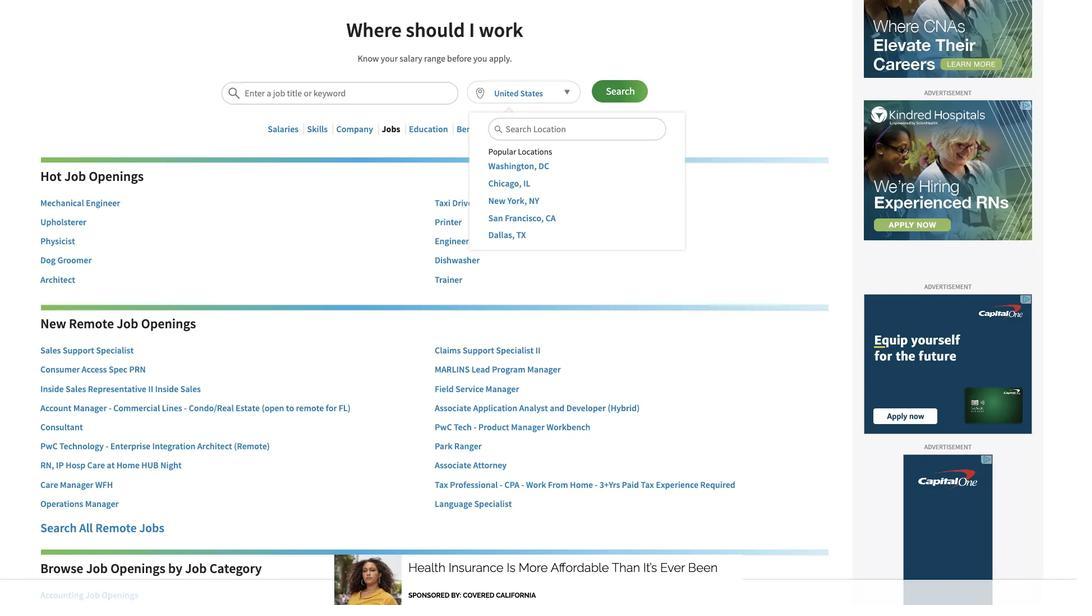 Task type: vqa. For each thing, say whether or not it's contained in the screenshot.
the leftmost Find a Job
no



Task type: locate. For each thing, give the bounding box(es) containing it.
all
[[79, 520, 93, 536]]

ii
[[535, 345, 541, 357], [148, 384, 153, 395]]

ca
[[546, 213, 556, 224]]

1 vertical spatial engineer
[[435, 236, 469, 247]]

professional
[[450, 480, 498, 491]]

mechanical engineer link
[[40, 198, 120, 209]]

night
[[160, 460, 182, 472]]

tax
[[435, 480, 448, 491], [641, 480, 654, 491]]

and up workbench
[[550, 403, 565, 414]]

upholsterer link
[[40, 217, 86, 228]]

product
[[478, 422, 509, 433]]

search button
[[592, 80, 648, 103]]

living
[[526, 124, 549, 135]]

architect left (remote)
[[197, 441, 232, 452]]

1 vertical spatial care
[[40, 480, 58, 491]]

tax right paid
[[641, 480, 654, 491]]

chicago,
[[488, 178, 522, 189]]

san francisco, ca
[[488, 213, 556, 224]]

1 horizontal spatial inside
[[155, 384, 179, 395]]

1 associate from the top
[[435, 403, 471, 414]]

ii for specialist
[[535, 345, 541, 357]]

0 horizontal spatial tax
[[435, 480, 448, 491]]

salary
[[400, 53, 422, 64]]

inside up lines
[[155, 384, 179, 395]]

ii up commercial
[[148, 384, 153, 395]]

jobs right company link
[[382, 124, 400, 135]]

1 horizontal spatial jobs
[[382, 124, 400, 135]]

administrative, support, and clerical job openings
[[435, 590, 632, 601]]

0 vertical spatial jobs
[[382, 124, 400, 135]]

0 horizontal spatial support
[[63, 345, 94, 357]]

washington, dc
[[488, 161, 549, 172]]

associate down the park ranger
[[435, 460, 471, 472]]

marlins lead program manager link
[[435, 364, 561, 376]]

engineer down hot job openings
[[86, 198, 120, 209]]

chicago, il
[[488, 178, 530, 189]]

browse job openings by job category
[[40, 561, 262, 577]]

1 horizontal spatial ii
[[535, 345, 541, 357]]

at
[[107, 460, 115, 472]]

1 horizontal spatial new
[[488, 195, 506, 206]]

-
[[109, 403, 112, 414], [184, 403, 187, 414], [474, 422, 477, 433], [106, 441, 109, 452], [500, 480, 503, 491], [521, 480, 524, 491], [595, 480, 598, 491]]

new remote job openings
[[40, 316, 196, 332]]

1 vertical spatial advertisement
[[924, 283, 972, 292]]

engineer
[[86, 198, 120, 209], [435, 236, 469, 247]]

1 support from the left
[[63, 345, 94, 357]]

should
[[406, 17, 465, 42]]

0 horizontal spatial jobs
[[139, 520, 164, 536]]

search image
[[494, 125, 503, 134]]

search right triangle down icon
[[606, 85, 635, 98]]

lead
[[472, 364, 490, 376]]

1 horizontal spatial pwc
[[435, 422, 452, 433]]

locations
[[518, 147, 552, 157]]

1 horizontal spatial architect
[[197, 441, 232, 452]]

accounting job openings
[[40, 590, 138, 601]]

francisco,
[[505, 213, 544, 224]]

pwc tech - product manager workbench link
[[435, 422, 590, 433]]

account
[[40, 403, 71, 414]]

0 horizontal spatial inside
[[40, 384, 64, 395]]

dallas, tx link
[[488, 230, 526, 241]]

and left clerical
[[532, 590, 547, 601]]

san francisco, ca link
[[488, 213, 556, 224]]

salaries link
[[268, 124, 299, 135]]

support up 'consumer access spec prn' link
[[63, 345, 94, 357]]

search image
[[227, 87, 241, 100]]

san
[[488, 213, 503, 224]]

1 horizontal spatial sales
[[66, 384, 86, 395]]

None search field
[[222, 82, 458, 105]]

0 vertical spatial advertisement
[[924, 89, 972, 97]]

- left cpa on the bottom left of page
[[500, 480, 503, 491]]

support up lead
[[463, 345, 494, 357]]

(open
[[262, 403, 284, 414]]

0 horizontal spatial new
[[40, 316, 66, 332]]

- down representative
[[109, 403, 112, 414]]

associate attorney
[[435, 460, 507, 472]]

pwc up park at bottom left
[[435, 422, 452, 433]]

pwc up rn,
[[40, 441, 58, 452]]

2 inside from the left
[[155, 384, 179, 395]]

0 vertical spatial ii
[[535, 345, 541, 357]]

1 vertical spatial pwc
[[40, 441, 58, 452]]

1 horizontal spatial support
[[463, 345, 494, 357]]

2 associate from the top
[[435, 460, 471, 472]]

and
[[550, 403, 565, 414], [532, 590, 547, 601]]

physicist
[[40, 236, 75, 247]]

advertisement region
[[864, 0, 1032, 78], [864, 100, 1032, 241], [864, 295, 1032, 435], [903, 455, 993, 606], [334, 555, 743, 606]]

0 vertical spatial associate
[[435, 403, 471, 414]]

cost
[[497, 124, 514, 135]]

washington, dc link
[[488, 161, 549, 172]]

2 support from the left
[[463, 345, 494, 357]]

states
[[520, 88, 543, 99]]

language specialist
[[435, 499, 512, 510]]

new up sales support specialist link
[[40, 316, 66, 332]]

sales up consumer
[[40, 345, 61, 357]]

integration
[[152, 441, 195, 452]]

associate for associate application analyst and developer (hybrid)
[[435, 403, 471, 414]]

dishwasher
[[435, 255, 480, 266]]

sales up 'account manager - commercial lines - condo/real estate (open to remote for fl)'
[[180, 384, 201, 395]]

language
[[435, 499, 472, 510]]

search inside button
[[606, 85, 635, 98]]

openings left by
[[110, 561, 165, 577]]

1 advertisement from the top
[[924, 89, 972, 97]]

job up spec
[[117, 316, 138, 332]]

openings for browse job openings by job category
[[110, 561, 165, 577]]

remote right all
[[95, 520, 137, 536]]

jobs up browse job openings by job category
[[139, 520, 164, 536]]

search down operations
[[40, 520, 77, 536]]

care down rn,
[[40, 480, 58, 491]]

inside sales representative ii inside sales
[[40, 384, 201, 395]]

ny
[[529, 195, 539, 206]]

new york, ny link
[[488, 195, 539, 206]]

associate application analyst and developer (hybrid) link
[[435, 403, 640, 414]]

engineer down printer link
[[435, 236, 469, 247]]

0 vertical spatial care
[[87, 460, 105, 472]]

1 horizontal spatial engineer
[[435, 236, 469, 247]]

pwc
[[435, 422, 452, 433], [40, 441, 58, 452]]

associate for associate attorney
[[435, 460, 471, 472]]

0 horizontal spatial engineer
[[86, 198, 120, 209]]

where
[[346, 17, 402, 42]]

1 vertical spatial search
[[40, 520, 77, 536]]

1 vertical spatial new
[[40, 316, 66, 332]]

program
[[492, 364, 525, 376]]

salaries
[[268, 124, 299, 135]]

openings up mechanical engineer link
[[89, 168, 144, 185]]

0 vertical spatial home
[[117, 460, 140, 472]]

tax up the language
[[435, 480, 448, 491]]

3+yrs
[[600, 480, 620, 491]]

0 vertical spatial architect
[[40, 274, 75, 285]]

sales down consumer
[[66, 384, 86, 395]]

technology
[[59, 441, 104, 452]]

trainer link
[[435, 274, 462, 285]]

for
[[326, 403, 337, 414]]

associate
[[435, 403, 471, 414], [435, 460, 471, 472]]

specialist up program
[[496, 345, 534, 357]]

remote up sales support specialist in the left of the page
[[69, 316, 114, 332]]

apply.
[[489, 53, 512, 64]]

education link
[[409, 124, 448, 135]]

architect down dog groomer link on the top left of the page
[[40, 274, 75, 285]]

architect
[[40, 274, 75, 285], [197, 441, 232, 452]]

1 horizontal spatial and
[[550, 403, 565, 414]]

0 horizontal spatial pwc
[[40, 441, 58, 452]]

0 vertical spatial pwc
[[435, 422, 452, 433]]

1 vertical spatial associate
[[435, 460, 471, 472]]

pwc technology - enterprise integration architect (remote)
[[40, 441, 270, 452]]

associate attorney link
[[435, 460, 507, 472]]

2 tax from the left
[[641, 480, 654, 491]]

rn, ip hosp care at home hub night
[[40, 460, 182, 472]]

new up san at the left top of the page
[[488, 195, 506, 206]]

manager down 'analyst'
[[511, 422, 545, 433]]

home right at
[[117, 460, 140, 472]]

work
[[526, 480, 546, 491]]

0 vertical spatial search
[[606, 85, 635, 98]]

0 horizontal spatial ii
[[148, 384, 153, 395]]

field service manager
[[435, 384, 519, 395]]

new for new york, ny
[[488, 195, 506, 206]]

job right by
[[185, 561, 207, 577]]

job right hot
[[64, 168, 86, 185]]

new
[[488, 195, 506, 206], [40, 316, 66, 332]]

job right clerical
[[579, 590, 594, 601]]

taxi
[[435, 198, 450, 209]]

0 horizontal spatial and
[[532, 590, 547, 601]]

2 horizontal spatial sales
[[180, 384, 201, 395]]

accounting job openings link
[[40, 590, 138, 601]]

2 vertical spatial advertisement
[[924, 443, 972, 452]]

0 vertical spatial new
[[488, 195, 506, 206]]

0 horizontal spatial search
[[40, 520, 77, 536]]

know
[[358, 53, 379, 64]]

0 horizontal spatial architect
[[40, 274, 75, 285]]

job right accounting
[[85, 590, 100, 601]]

new york, ny
[[488, 195, 539, 206]]

1 vertical spatial home
[[570, 480, 593, 491]]

care left at
[[87, 460, 105, 472]]

ii up marlins lead program manager link
[[535, 345, 541, 357]]

park
[[435, 441, 452, 452]]

manager right program
[[527, 364, 561, 376]]

associate down field
[[435, 403, 471, 414]]

openings down browse job openings by job category
[[102, 590, 138, 601]]

None search field
[[488, 118, 666, 141]]

condo/real
[[189, 403, 234, 414]]

openings
[[89, 168, 144, 185], [141, 316, 196, 332], [110, 561, 165, 577], [102, 590, 138, 601], [596, 590, 632, 601]]

1 vertical spatial ii
[[148, 384, 153, 395]]

support,
[[496, 590, 530, 601]]

1 horizontal spatial tax
[[641, 480, 654, 491]]

1 horizontal spatial home
[[570, 480, 593, 491]]

specialist up spec
[[96, 345, 134, 357]]

estate
[[236, 403, 260, 414]]

inside up account at the left of page
[[40, 384, 64, 395]]

taxi driver
[[435, 198, 476, 209]]

enterprise
[[110, 441, 150, 452]]

triangle down image
[[560, 85, 574, 100]]

1 horizontal spatial search
[[606, 85, 635, 98]]

home right from
[[570, 480, 593, 491]]

job up accounting job openings
[[86, 561, 108, 577]]



Task type: describe. For each thing, give the bounding box(es) containing it.
- right cpa on the bottom left of page
[[521, 480, 524, 491]]

dog groomer
[[40, 255, 92, 266]]

accounting
[[40, 590, 83, 601]]

Search Location search field
[[488, 118, 666, 141]]

dishwasher link
[[435, 255, 480, 266]]

0 vertical spatial remote
[[69, 316, 114, 332]]

0 horizontal spatial home
[[117, 460, 140, 472]]

il
[[523, 178, 530, 189]]

1 vertical spatial and
[[532, 590, 547, 601]]

mechanical
[[40, 198, 84, 209]]

trainer
[[435, 274, 462, 285]]

field service manager link
[[435, 384, 519, 395]]

benefits link
[[457, 124, 488, 135]]

- right tech
[[474, 422, 477, 433]]

upholsterer
[[40, 217, 86, 228]]

1 horizontal spatial care
[[87, 460, 105, 472]]

manager down 'hosp'
[[60, 480, 93, 491]]

park ranger link
[[435, 441, 482, 452]]

1 inside from the left
[[40, 384, 64, 395]]

company
[[336, 124, 373, 135]]

specialist down cpa on the bottom left of page
[[474, 499, 512, 510]]

pwc for pwc technology - enterprise integration architect (remote)
[[40, 441, 58, 452]]

manager down marlins lead program manager
[[486, 384, 519, 395]]

0 horizontal spatial sales
[[40, 345, 61, 357]]

(remote)
[[234, 441, 270, 452]]

openings for accounting job openings
[[102, 590, 138, 601]]

analyst
[[519, 403, 548, 414]]

service
[[456, 384, 484, 395]]

2 advertisement from the top
[[924, 283, 972, 292]]

cost of living
[[497, 124, 549, 135]]

ii for representative
[[148, 384, 153, 395]]

skills link
[[307, 124, 328, 135]]

clerical
[[548, 590, 577, 601]]

engineer link
[[435, 236, 469, 247]]

pwc technology - enterprise integration architect (remote) link
[[40, 441, 270, 452]]

0 vertical spatial engineer
[[86, 198, 120, 209]]

specialist for sales support specialist
[[96, 345, 134, 357]]

access
[[82, 364, 107, 376]]

3 advertisement from the top
[[924, 443, 972, 452]]

claims support specialist ii
[[435, 345, 541, 357]]

0 horizontal spatial care
[[40, 480, 58, 491]]

driver
[[452, 198, 476, 209]]

your
[[381, 53, 398, 64]]

spec
[[109, 364, 127, 376]]

work
[[479, 17, 523, 42]]

claims support specialist ii link
[[435, 345, 541, 357]]

rn,
[[40, 460, 54, 472]]

education
[[409, 124, 448, 135]]

search for search all remote jobs
[[40, 520, 77, 536]]

administrative,
[[435, 590, 494, 601]]

united states button
[[467, 81, 581, 104]]

account manager - commercial lines - condo/real estate (open to remote for fl) link
[[40, 403, 351, 414]]

prn
[[129, 364, 146, 376]]

- left 3+yrs
[[595, 480, 598, 491]]

care manager wfh
[[40, 480, 113, 491]]

- right lines
[[184, 403, 187, 414]]

commercial
[[113, 403, 160, 414]]

ip
[[56, 460, 64, 472]]

1 vertical spatial architect
[[197, 441, 232, 452]]

united states
[[494, 88, 543, 99]]

specialist for claims support specialist ii
[[496, 345, 534, 357]]

attorney
[[473, 460, 507, 472]]

openings up prn
[[141, 316, 196, 332]]

experience
[[656, 480, 698, 491]]

category
[[209, 561, 262, 577]]

operations
[[40, 499, 83, 510]]

1 vertical spatial jobs
[[139, 520, 164, 536]]

chicago, il link
[[488, 178, 530, 189]]

benefits
[[457, 124, 488, 135]]

administrative, support, and clerical job openings link
[[435, 590, 632, 601]]

taxi driver link
[[435, 198, 476, 209]]

from
[[548, 480, 568, 491]]

tx
[[516, 230, 526, 241]]

job left forum on the top right of the page
[[558, 124, 572, 135]]

consultant
[[40, 422, 83, 433]]

Enter a job title or keyword search field
[[222, 82, 458, 105]]

1 tax from the left
[[435, 480, 448, 491]]

openings right clerical
[[596, 590, 632, 601]]

wfh
[[95, 480, 113, 491]]

required
[[700, 480, 735, 491]]

of
[[516, 124, 524, 135]]

1 vertical spatial remote
[[95, 520, 137, 536]]

developer
[[566, 403, 606, 414]]

i
[[469, 17, 475, 42]]

mechanical engineer
[[40, 198, 120, 209]]

language specialist link
[[435, 499, 512, 510]]

to
[[286, 403, 294, 414]]

search for search
[[606, 85, 635, 98]]

operations manager link
[[40, 499, 119, 510]]

support for claims
[[463, 345, 494, 357]]

claims
[[435, 345, 461, 357]]

support for sales
[[63, 345, 94, 357]]

manager down wfh
[[85, 499, 119, 510]]

(hybrid)
[[608, 403, 640, 414]]

new for new remote job openings
[[40, 316, 66, 332]]

- up at
[[106, 441, 109, 452]]

york,
[[507, 195, 527, 206]]

remote
[[296, 403, 324, 414]]

hot job openings
[[40, 168, 144, 185]]

dog groomer link
[[40, 255, 92, 266]]

representative
[[88, 384, 146, 395]]

fl)
[[339, 403, 351, 414]]

job forum link
[[558, 124, 599, 135]]

pwc tech - product manager workbench
[[435, 422, 590, 433]]

know your salary range before you apply.
[[358, 53, 512, 64]]

by
[[168, 561, 182, 577]]

groomer
[[57, 255, 92, 266]]

rn, ip hosp care at home hub night link
[[40, 460, 182, 472]]

inside sales representative ii inside sales link
[[40, 384, 201, 395]]

search all remote jobs link
[[40, 520, 164, 536]]

tax professional - cpa - work from home - 3+yrs paid tax experience required link
[[435, 480, 735, 491]]

manager down representative
[[73, 403, 107, 414]]

company link
[[336, 124, 373, 135]]

openings for hot job openings
[[89, 168, 144, 185]]

pwc for pwc tech - product manager workbench
[[435, 422, 452, 433]]

dallas, tx
[[488, 230, 526, 241]]

0 vertical spatial and
[[550, 403, 565, 414]]



